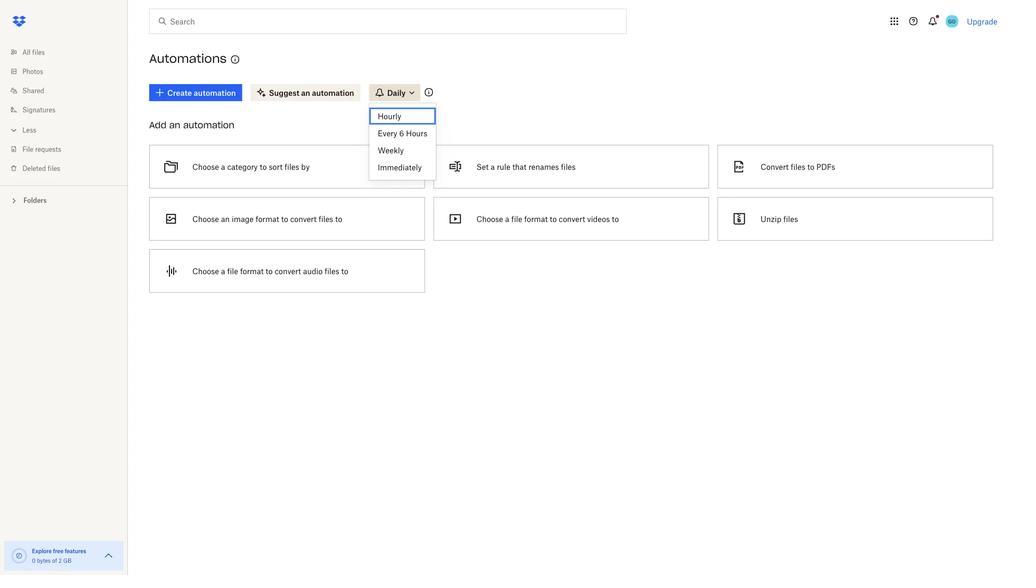Task type: describe. For each thing, give the bounding box(es) containing it.
choose for choose a file format to convert videos to
[[477, 214, 503, 224]]

file
[[22, 145, 33, 153]]

an for choose
[[221, 214, 230, 224]]

set a rule that renames files
[[477, 162, 576, 171]]

choose a file format to convert audio files to
[[192, 267, 348, 276]]

file requests link
[[9, 140, 128, 159]]

shared
[[22, 87, 44, 95]]

choose a category to sort files by
[[192, 162, 310, 171]]

audio
[[303, 267, 323, 276]]

automation
[[183, 120, 234, 131]]

videos
[[587, 214, 610, 224]]

upgrade link
[[967, 17, 998, 26]]

quota usage element
[[11, 548, 28, 565]]

photos
[[22, 67, 43, 75]]

that
[[512, 162, 527, 171]]

file requests
[[22, 145, 61, 153]]

signatures
[[22, 106, 55, 114]]

renames
[[529, 162, 559, 171]]

of
[[52, 558, 57, 564]]

add
[[149, 120, 166, 131]]

a for set a rule that renames files
[[491, 162, 495, 171]]

choose an image format to convert files to button
[[145, 193, 429, 245]]

choose a file format to convert audio files to button
[[145, 245, 429, 297]]

convert
[[761, 162, 789, 171]]

image
[[232, 214, 254, 224]]

set
[[477, 162, 489, 171]]

sort
[[269, 162, 283, 171]]

choose an image format to convert files to
[[192, 214, 342, 224]]

less
[[22, 126, 36, 134]]

choose for choose a category to sort files by
[[192, 162, 219, 171]]

a for choose a file format to convert audio files to
[[221, 267, 225, 276]]

every
[[378, 129, 397, 138]]

choose for choose an image format to convert files to
[[192, 214, 219, 224]]

upgrade
[[967, 17, 998, 26]]

by
[[301, 162, 310, 171]]

explore free features 0 bytes of 2 gb
[[32, 548, 86, 564]]



Task type: vqa. For each thing, say whether or not it's contained in the screenshot.
Team shared folder, Extra Row
no



Task type: locate. For each thing, give the bounding box(es) containing it.
signatures link
[[9, 100, 128, 119]]

file down the image
[[227, 267, 238, 276]]

list
[[0, 36, 128, 185]]

shared link
[[9, 81, 128, 100]]

format down renames
[[524, 214, 548, 224]]

an
[[169, 120, 180, 131], [221, 214, 230, 224]]

dropbox image
[[9, 11, 30, 32]]

immediately
[[378, 163, 422, 172]]

convert for videos
[[559, 214, 585, 224]]

files inside button
[[561, 162, 576, 171]]

convert for audio
[[275, 267, 301, 276]]

requests
[[35, 145, 61, 153]]

6
[[399, 129, 404, 138]]

deleted files
[[22, 164, 60, 172]]

unzip files
[[761, 214, 798, 224]]

convert files to pdfs
[[761, 162, 835, 171]]

rule
[[497, 162, 510, 171]]

format for files
[[256, 214, 279, 224]]

a inside button
[[491, 162, 495, 171]]

0
[[32, 558, 36, 564]]

0 horizontal spatial an
[[169, 120, 180, 131]]

folders button
[[0, 192, 128, 208]]

choose a file format to convert videos to button
[[429, 193, 713, 245]]

free
[[53, 548, 63, 555]]

convert files to pdfs button
[[713, 141, 997, 193]]

click to watch a demo video image
[[229, 53, 242, 66]]

folders
[[23, 197, 47, 205]]

file
[[511, 214, 522, 224], [227, 267, 238, 276]]

hours
[[406, 129, 427, 138]]

format for videos
[[524, 214, 548, 224]]

gb
[[63, 558, 71, 564]]

file for choose a file format to convert audio files to
[[227, 267, 238, 276]]

category
[[227, 162, 258, 171]]

format down the image
[[240, 267, 264, 276]]

0 vertical spatial file
[[511, 214, 522, 224]]

format right the image
[[256, 214, 279, 224]]

choose a file format to convert videos to
[[477, 214, 619, 224]]

convert for files
[[290, 214, 317, 224]]

unzip files button
[[713, 193, 997, 245]]

convert left videos
[[559, 214, 585, 224]]

automations
[[149, 51, 227, 66]]

2
[[58, 558, 62, 564]]

a
[[221, 162, 225, 171], [491, 162, 495, 171], [505, 214, 509, 224], [221, 267, 225, 276]]

add an automation main content
[[145, 77, 1023, 575]]

an right add
[[169, 120, 180, 131]]

an for add
[[169, 120, 180, 131]]

0 horizontal spatial file
[[227, 267, 238, 276]]

all files
[[22, 48, 45, 56]]

a for choose a file format to convert videos to
[[505, 214, 509, 224]]

format
[[256, 214, 279, 224], [524, 214, 548, 224], [240, 267, 264, 276]]

less image
[[9, 125, 19, 136]]

list containing all files
[[0, 36, 128, 185]]

0 vertical spatial an
[[169, 120, 180, 131]]

hourly
[[378, 112, 401, 121]]

all
[[22, 48, 31, 56]]

bytes
[[37, 558, 51, 564]]

1 vertical spatial an
[[221, 214, 230, 224]]

1 vertical spatial file
[[227, 267, 238, 276]]

convert
[[290, 214, 317, 224], [559, 214, 585, 224], [275, 267, 301, 276]]

features
[[65, 548, 86, 555]]

to
[[260, 162, 267, 171], [807, 162, 814, 171], [281, 214, 288, 224], [335, 214, 342, 224], [550, 214, 557, 224], [612, 214, 619, 224], [266, 267, 273, 276], [341, 267, 348, 276]]

weekly
[[378, 146, 404, 155]]

photos link
[[9, 62, 128, 81]]

every 6 hours
[[378, 129, 427, 138]]

files
[[32, 48, 45, 56], [285, 162, 299, 171], [561, 162, 576, 171], [791, 162, 805, 171], [48, 164, 60, 172], [319, 214, 333, 224], [783, 214, 798, 224], [325, 267, 339, 276]]

1 horizontal spatial an
[[221, 214, 230, 224]]

an inside button
[[221, 214, 230, 224]]

deleted
[[22, 164, 46, 172]]

pdfs
[[816, 162, 835, 171]]

add an automation
[[149, 120, 234, 131]]

1 horizontal spatial file
[[511, 214, 522, 224]]

choose a category to sort files by button
[[145, 141, 429, 193]]

all files link
[[9, 43, 128, 62]]

format for audio
[[240, 267, 264, 276]]

unzip
[[761, 214, 781, 224]]

convert left audio
[[275, 267, 301, 276]]

explore
[[32, 548, 52, 555]]

an left the image
[[221, 214, 230, 224]]

file for choose a file format to convert videos to
[[511, 214, 522, 224]]

convert down the by
[[290, 214, 317, 224]]

set a rule that renames files button
[[429, 141, 713, 193]]

choose for choose a file format to convert audio files to
[[192, 267, 219, 276]]

choose
[[192, 162, 219, 171], [192, 214, 219, 224], [477, 214, 503, 224], [192, 267, 219, 276]]

a for choose a category to sort files by
[[221, 162, 225, 171]]

deleted files link
[[9, 159, 128, 178]]

file down that
[[511, 214, 522, 224]]



